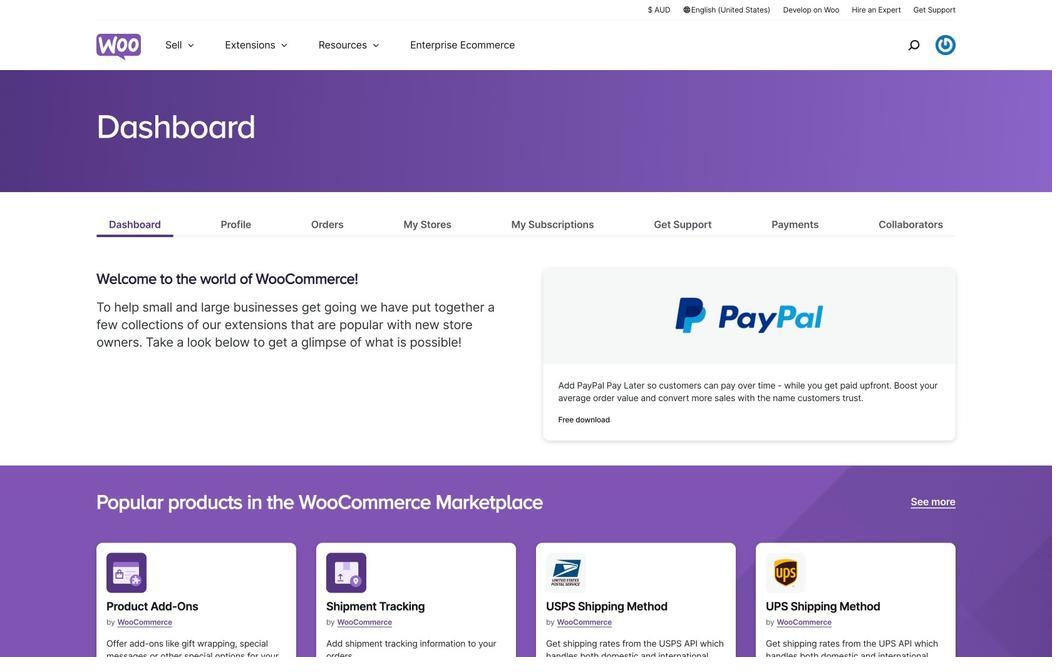 Task type: vqa. For each thing, say whether or not it's contained in the screenshot.
Running
no



Task type: describe. For each thing, give the bounding box(es) containing it.
open account menu image
[[936, 35, 956, 55]]

search image
[[904, 35, 924, 55]]

service navigation menu element
[[881, 25, 956, 65]]



